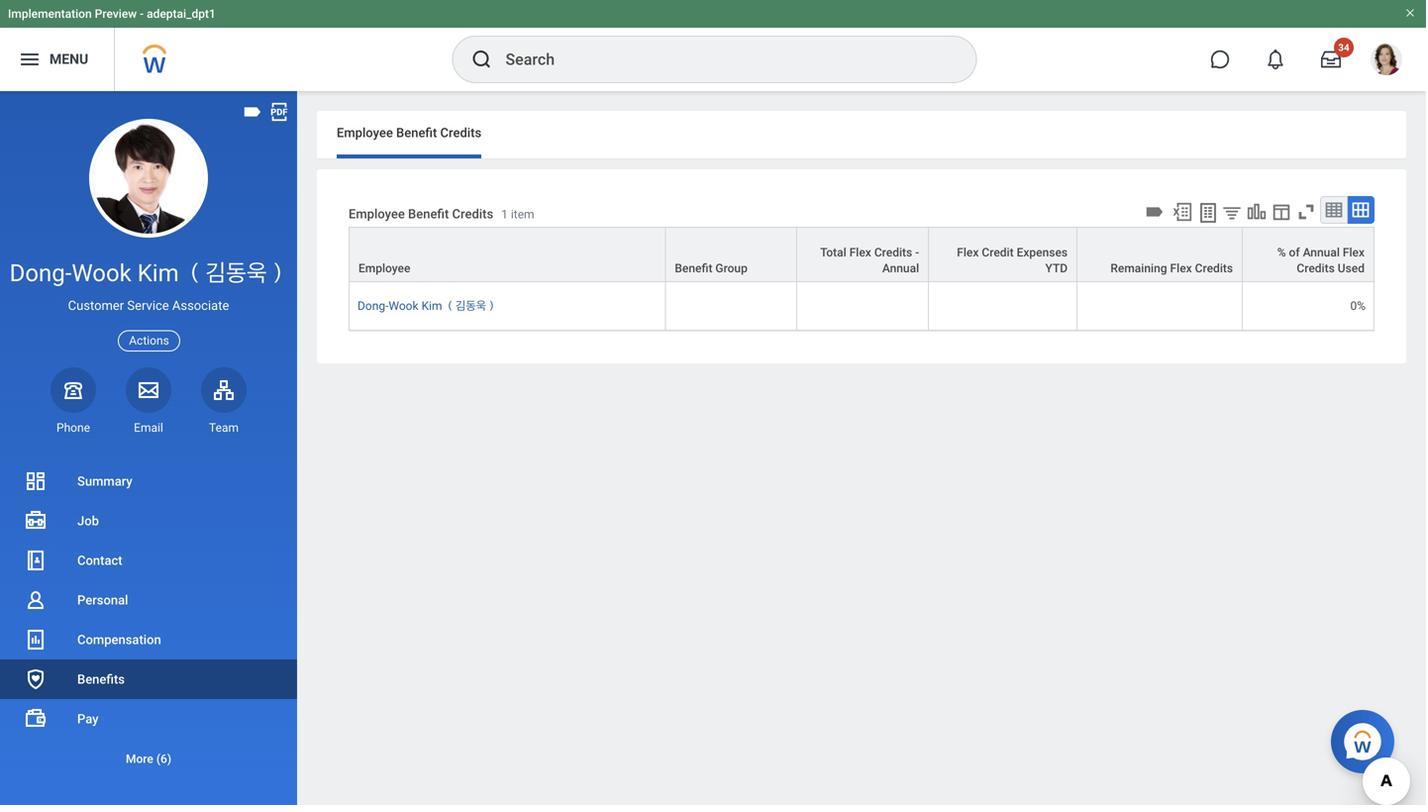Task type: locate. For each thing, give the bounding box(es) containing it.
dong- inside 'navigation pane' region
[[10, 259, 72, 287]]

2 vertical spatial employee
[[358, 262, 410, 275]]

remaining flex credits button
[[1078, 228, 1242, 281]]

1 vertical spatial kim
[[421, 299, 442, 313]]

0 vertical spatial tag image
[[242, 101, 263, 123]]

flex up used
[[1343, 246, 1365, 260]]

credits down of
[[1297, 262, 1335, 275]]

flex
[[849, 246, 871, 260], [957, 246, 979, 260], [1343, 246, 1365, 260], [1170, 262, 1192, 275]]

actions
[[129, 334, 169, 348]]

Search Workday  search field
[[506, 38, 935, 81]]

credits down the export to worksheets icon
[[1195, 262, 1233, 275]]

tag image left the view printable version (pdf) icon on the top left of the page
[[242, 101, 263, 123]]

profile logan mcneil image
[[1371, 44, 1402, 79]]

（김동욱） up associate
[[185, 259, 288, 287]]

export to excel image
[[1172, 201, 1193, 223]]

1 vertical spatial （김동욱）
[[445, 299, 497, 313]]

flex left 'credit'
[[957, 246, 979, 260]]

1 horizontal spatial dong-
[[357, 299, 389, 313]]

0 horizontal spatial kim
[[137, 259, 179, 287]]

remaining
[[1111, 262, 1167, 275]]

0 vertical spatial dong-wook kim （김동욱）
[[10, 259, 288, 287]]

0 vertical spatial employee
[[337, 125, 393, 140]]

（김동욱）
[[185, 259, 288, 287], [445, 299, 497, 313]]

-
[[140, 7, 144, 21], [915, 246, 919, 260]]

team
[[209, 421, 239, 435]]

0 vertical spatial kim
[[137, 259, 179, 287]]

more (6)
[[126, 752, 171, 766]]

0 vertical spatial annual
[[1303, 246, 1340, 260]]

0 vertical spatial benefit
[[396, 125, 437, 140]]

email dong-wook kim （김동욱） element
[[126, 420, 171, 436]]

employee for employee
[[358, 262, 410, 275]]

item
[[511, 207, 534, 221]]

1 horizontal spatial -
[[915, 246, 919, 260]]

employee for employee benefit credits 1 item
[[349, 206, 405, 221]]

kim
[[137, 259, 179, 287], [421, 299, 442, 313]]

list
[[0, 461, 297, 778]]

0 vertical spatial （김동욱）
[[185, 259, 288, 287]]

1 vertical spatial annual
[[882, 262, 919, 275]]

2 vertical spatial benefit
[[675, 262, 712, 275]]

flex right total
[[849, 246, 871, 260]]

1 row from the top
[[349, 227, 1375, 282]]

1 vertical spatial tag image
[[1144, 201, 1166, 223]]

tag image left export to excel image
[[1144, 201, 1166, 223]]

benefit inside popup button
[[675, 262, 712, 275]]

1 horizontal spatial tag image
[[1144, 201, 1166, 223]]

group
[[715, 262, 748, 275]]

row containing dong-wook kim （김동욱）
[[349, 282, 1375, 331]]

cell down flex credit expenses ytd
[[929, 282, 1078, 331]]

1 horizontal spatial wook
[[389, 299, 419, 313]]

0 horizontal spatial wook
[[72, 259, 132, 287]]

more (6) button
[[0, 747, 297, 771]]

credits right total
[[874, 246, 912, 260]]

3 cell from the left
[[929, 282, 1078, 331]]

personal image
[[24, 588, 48, 612]]

1 vertical spatial -
[[915, 246, 919, 260]]

credits inside the % of annual flex credits used
[[1297, 262, 1335, 275]]

benefit left 1
[[408, 206, 449, 221]]

dong-
[[10, 259, 72, 287], [357, 299, 389, 313]]

cell down group
[[666, 282, 797, 331]]

phone button
[[51, 367, 96, 436]]

view printable version (pdf) image
[[268, 101, 290, 123]]

wook inside 'navigation pane' region
[[72, 259, 132, 287]]

view worker - expand/collapse chart image
[[1246, 201, 1268, 223]]

1 vertical spatial employee
[[349, 206, 405, 221]]

- right 'preview'
[[140, 7, 144, 21]]

0 horizontal spatial -
[[140, 7, 144, 21]]

0 vertical spatial dong-
[[10, 259, 72, 287]]

employee
[[337, 125, 393, 140], [349, 206, 405, 221], [358, 262, 410, 275]]

benefit group
[[675, 262, 748, 275]]

cell down remaining flex credits
[[1078, 282, 1243, 331]]

1 horizontal spatial kim
[[421, 299, 442, 313]]

benefit left group
[[675, 262, 712, 275]]

menu
[[50, 51, 88, 67]]

menu banner
[[0, 0, 1426, 91]]

remaining flex credits
[[1111, 262, 1233, 275]]

credits for remaining flex credits
[[1195, 262, 1233, 275]]

phone image
[[59, 378, 87, 402]]

employee inside popup button
[[358, 262, 410, 275]]

0 vertical spatial -
[[140, 7, 144, 21]]

job image
[[24, 509, 48, 533]]

dong-wook kim （김동욱） inside 'navigation pane' region
[[10, 259, 288, 287]]

implementation preview -   adeptai_dpt1
[[8, 7, 216, 21]]

1 vertical spatial dong-wook kim （김동욱）
[[357, 299, 497, 313]]

compensation image
[[24, 628, 48, 652]]

toolbar
[[1141, 196, 1375, 227]]

cell down total flex credits - annual
[[797, 282, 929, 331]]

email button
[[126, 367, 171, 436]]

tag image for the view printable version (pdf) icon on the top left of the page
[[242, 101, 263, 123]]

employee benefit credits 1 item
[[349, 206, 534, 221]]

kim inside 'navigation pane' region
[[137, 259, 179, 287]]

1 horizontal spatial （김동욱）
[[445, 299, 497, 313]]

0 horizontal spatial （김동욱）
[[185, 259, 288, 287]]

（김동욱） inside 'navigation pane' region
[[185, 259, 288, 287]]

cell
[[666, 282, 797, 331], [797, 282, 929, 331], [929, 282, 1078, 331], [1078, 282, 1243, 331]]

0 horizontal spatial dong-
[[10, 259, 72, 287]]

- left 'credit'
[[915, 246, 919, 260]]

ytd
[[1045, 262, 1068, 275]]

benefit
[[396, 125, 437, 140], [408, 206, 449, 221], [675, 262, 712, 275]]

34
[[1338, 42, 1349, 53]]

annual
[[1303, 246, 1340, 260], [882, 262, 919, 275]]

benefit group button
[[666, 228, 796, 281]]

credits left 1
[[452, 206, 493, 221]]

credits inside total flex credits - annual
[[874, 246, 912, 260]]

total flex credits - annual
[[820, 246, 919, 275]]

export to worksheets image
[[1196, 201, 1220, 225]]

- inside total flex credits - annual
[[915, 246, 919, 260]]

benefit up employee benefit credits 1 item
[[396, 125, 437, 140]]

total
[[820, 246, 846, 260]]

kim up customer service associate
[[137, 259, 179, 287]]

1 vertical spatial dong-
[[357, 299, 389, 313]]

contact image
[[24, 549, 48, 572]]

pay image
[[24, 707, 48, 731]]

flex credit expenses ytd button
[[929, 228, 1077, 281]]

0 horizontal spatial dong-wook kim （김동욱）
[[10, 259, 288, 287]]

0 horizontal spatial annual
[[882, 262, 919, 275]]

0 vertical spatial wook
[[72, 259, 132, 287]]

tag image
[[242, 101, 263, 123], [1144, 201, 1166, 223]]

credits down search image
[[440, 125, 481, 140]]

credits
[[440, 125, 481, 140], [452, 206, 493, 221], [874, 246, 912, 260], [1195, 262, 1233, 275], [1297, 262, 1335, 275]]

search image
[[470, 48, 494, 71]]

view team image
[[212, 378, 236, 402]]

compensation
[[77, 632, 161, 647]]

dong-wook kim （김동욱）
[[10, 259, 288, 287], [357, 299, 497, 313]]

kim down employee popup button
[[421, 299, 442, 313]]

dong-wook kim （김동욱） down employee benefit credits 1 item
[[357, 299, 497, 313]]

team link
[[201, 367, 247, 436]]

0 horizontal spatial tag image
[[242, 101, 263, 123]]

flex credit expenses ytd
[[957, 246, 1068, 275]]

（김동욱） down employee popup button
[[445, 299, 497, 313]]

% of annual flex credits used
[[1277, 246, 1365, 275]]

1 vertical spatial benefit
[[408, 206, 449, 221]]

1 horizontal spatial annual
[[1303, 246, 1340, 260]]

2 row from the top
[[349, 282, 1375, 331]]

wook
[[72, 259, 132, 287], [389, 299, 419, 313]]

dong-wook kim （김동욱） up customer service associate
[[10, 259, 288, 287]]

close environment banner image
[[1404, 7, 1416, 19]]

row
[[349, 227, 1375, 282], [349, 282, 1375, 331]]



Task type: describe. For each thing, give the bounding box(es) containing it.
summary link
[[0, 461, 297, 501]]

personal
[[77, 593, 128, 608]]

email
[[134, 421, 163, 435]]

summary
[[77, 474, 132, 489]]

34 button
[[1309, 38, 1354, 81]]

flex inside the % of annual flex credits used
[[1343, 246, 1365, 260]]

(6)
[[156, 752, 171, 766]]

total flex credits - annual button
[[797, 228, 928, 281]]

row containing total flex credits - annual
[[349, 227, 1375, 282]]

menu button
[[0, 28, 114, 91]]

justify image
[[18, 48, 42, 71]]

job
[[77, 513, 99, 528]]

table image
[[1324, 200, 1344, 220]]

0%
[[1350, 299, 1366, 313]]

1 horizontal spatial dong-wook kim （김동욱）
[[357, 299, 497, 313]]

customer service associate
[[68, 298, 229, 313]]

%
[[1277, 246, 1286, 260]]

credits for employee benefit credits
[[440, 125, 481, 140]]

select to filter grid data image
[[1221, 202, 1243, 223]]

tag image for export to excel image
[[1144, 201, 1166, 223]]

% of annual flex credits used button
[[1243, 228, 1374, 281]]

compensation link
[[0, 620, 297, 660]]

personal link
[[0, 580, 297, 620]]

notifications large image
[[1266, 50, 1285, 69]]

summary image
[[24, 469, 48, 493]]

phone dong-wook kim （김동욱） element
[[51, 420, 96, 436]]

preview
[[95, 7, 137, 21]]

employee for employee benefit credits
[[337, 125, 393, 140]]

mail image
[[137, 378, 160, 402]]

list containing summary
[[0, 461, 297, 778]]

used
[[1338, 262, 1365, 275]]

customer
[[68, 298, 124, 313]]

service
[[127, 298, 169, 313]]

1 vertical spatial wook
[[389, 299, 419, 313]]

dong-wook kim （김동욱） link
[[357, 295, 497, 313]]

credit
[[982, 246, 1014, 260]]

implementation
[[8, 7, 92, 21]]

1
[[501, 207, 508, 221]]

associate
[[172, 298, 229, 313]]

actions button
[[118, 330, 180, 351]]

benefit for employee benefit credits
[[396, 125, 437, 140]]

fullscreen image
[[1295, 201, 1317, 223]]

- inside the menu banner
[[140, 7, 144, 21]]

team dong-wook kim （김동욱） element
[[201, 420, 247, 436]]

phone
[[56, 421, 90, 435]]

benefits image
[[24, 667, 48, 691]]

benefits
[[77, 672, 125, 687]]

benefits link
[[0, 660, 297, 699]]

flex inside total flex credits - annual
[[849, 246, 871, 260]]

credits for employee benefit credits 1 item
[[452, 206, 493, 221]]

contact
[[77, 553, 122, 568]]

1 cell from the left
[[666, 282, 797, 331]]

contact link
[[0, 541, 297, 580]]

more
[[126, 752, 153, 766]]

of
[[1289, 246, 1300, 260]]

expenses
[[1017, 246, 1068, 260]]

expand table image
[[1351, 200, 1371, 220]]

benefit for employee benefit credits 1 item
[[408, 206, 449, 221]]

employee benefit credits
[[337, 125, 481, 140]]

flex right remaining
[[1170, 262, 1192, 275]]

click to view/edit grid preferences image
[[1271, 201, 1292, 223]]

credits for total flex credits - annual
[[874, 246, 912, 260]]

pay
[[77, 712, 99, 726]]

navigation pane region
[[0, 91, 297, 805]]

employee button
[[350, 228, 665, 281]]

annual inside total flex credits - annual
[[882, 262, 919, 275]]

4 cell from the left
[[1078, 282, 1243, 331]]

inbox large image
[[1321, 50, 1341, 69]]

job link
[[0, 501, 297, 541]]

2 cell from the left
[[797, 282, 929, 331]]

adeptai_dpt1
[[147, 7, 216, 21]]

more (6) button
[[0, 739, 297, 778]]

pay link
[[0, 699, 297, 739]]

flex inside flex credit expenses ytd
[[957, 246, 979, 260]]

annual inside the % of annual flex credits used
[[1303, 246, 1340, 260]]



Task type: vqa. For each thing, say whether or not it's contained in the screenshot.
Personal IMAGE
yes



